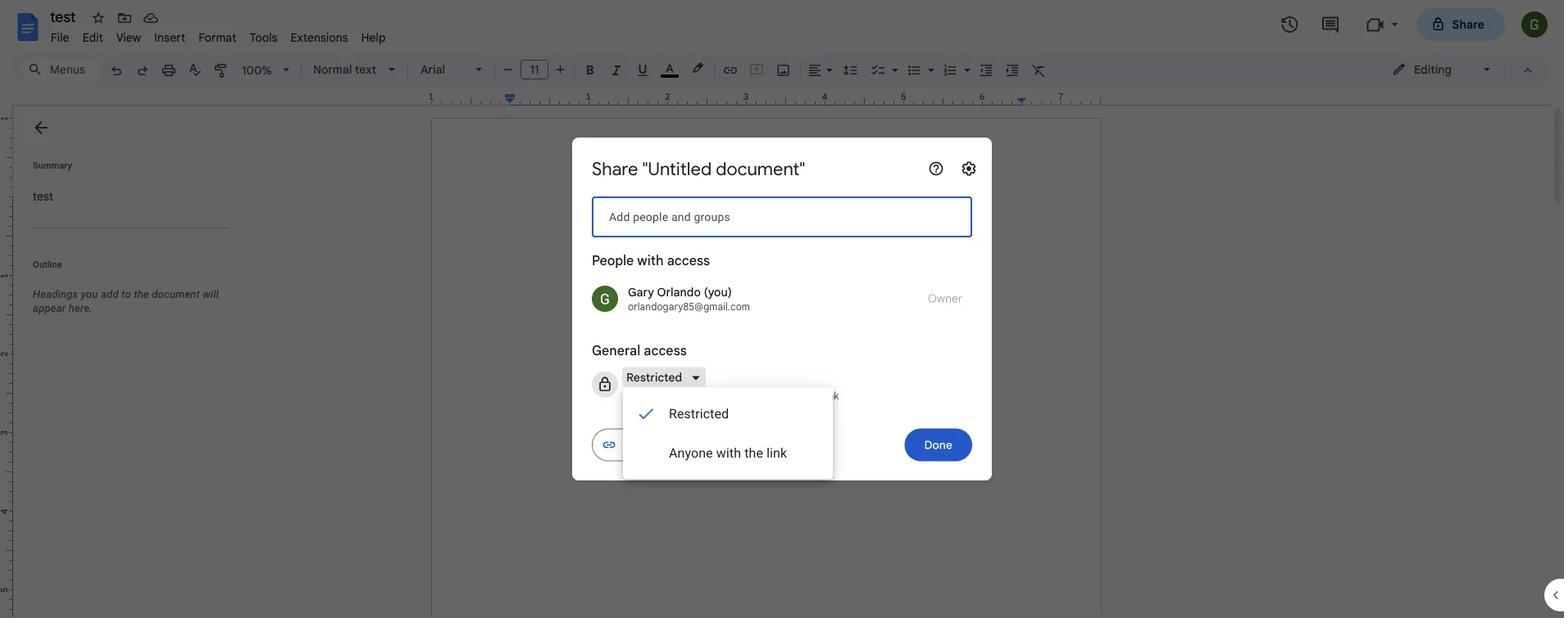 Task type: vqa. For each thing, say whether or not it's contained in the screenshot.
enfj option
no



Task type: describe. For each thing, give the bounding box(es) containing it.
top margin image
[[0, 119, 12, 202]]

menu bar inside menu bar banner
[[44, 21, 392, 48]]

share. private to only me. image
[[1431, 17, 1446, 32]]

Menus field
[[20, 58, 102, 81]]

right margin image
[[1017, 93, 1100, 105]]

Star checkbox
[[87, 7, 110, 30]]

menu bar banner
[[0, 0, 1564, 619]]



Task type: locate. For each thing, give the bounding box(es) containing it.
main toolbar
[[102, 0, 1099, 466]]

application
[[0, 0, 1564, 619]]

menu bar
[[44, 21, 392, 48]]

left margin image
[[432, 93, 515, 105]]

Rename text field
[[44, 7, 85, 26]]



